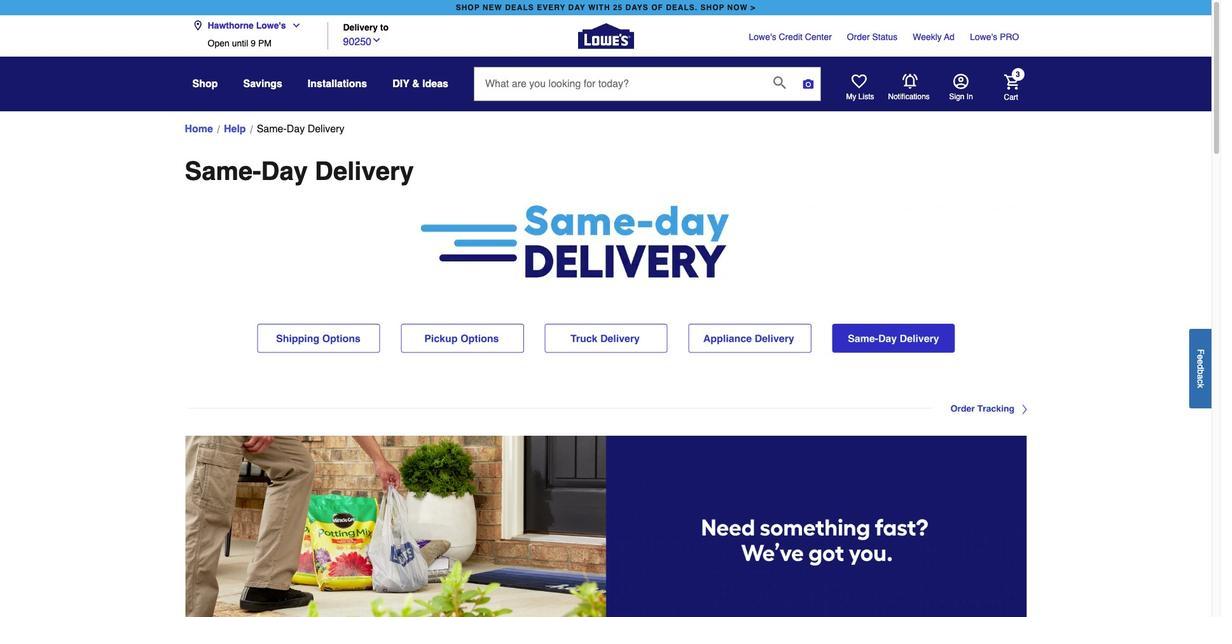 Task type: describe. For each thing, give the bounding box(es) containing it.
savings button
[[243, 73, 282, 95]]

appliance delivery image
[[688, 324, 811, 353]]

location image
[[192, 20, 203, 31]]

in
[[967, 92, 973, 101]]

ideas
[[422, 78, 448, 90]]

k
[[1196, 383, 1206, 388]]

delivery to
[[343, 23, 389, 33]]

90250
[[343, 36, 371, 47]]

lowe's credit center link
[[749, 31, 832, 43]]

shop
[[192, 78, 218, 90]]

home
[[185, 123, 213, 135]]

0 vertical spatial delivery
[[343, 23, 378, 33]]

1 vertical spatial same-
[[185, 156, 261, 186]]

same-day delivery image
[[832, 324, 955, 353]]

shipping options image
[[257, 324, 380, 353]]

camera image
[[802, 78, 815, 90]]

sign in button
[[949, 74, 973, 102]]

1 vertical spatial delivery
[[308, 123, 344, 135]]

every
[[537, 3, 566, 12]]

with
[[588, 3, 610, 12]]

same-day delivery link
[[257, 121, 344, 137]]

installations button
[[308, 73, 367, 95]]

diy & ideas button
[[393, 73, 448, 95]]

status
[[872, 32, 898, 42]]

>
[[751, 3, 756, 12]]

lowe's pro
[[970, 32, 1019, 42]]

b
[[1196, 369, 1206, 374]]

d
[[1196, 364, 1206, 369]]

installations
[[308, 78, 367, 90]]

c
[[1196, 379, 1206, 383]]

day
[[568, 3, 586, 12]]

Search Query text field
[[475, 67, 763, 101]]

lowe's home improvement lists image
[[851, 74, 867, 89]]

deals.
[[666, 3, 698, 12]]

order status link
[[847, 31, 898, 43]]

open
[[208, 38, 229, 48]]

25
[[613, 3, 623, 12]]

1 vertical spatial day
[[261, 156, 308, 186]]

weekly ad link
[[913, 31, 955, 43]]

lowe's home improvement account image
[[953, 74, 968, 89]]

90250 button
[[343, 33, 382, 49]]

notifications
[[888, 92, 930, 101]]

9
[[251, 38, 256, 48]]

&
[[412, 78, 420, 90]]

1 shop from the left
[[456, 3, 480, 12]]

lowe's home improvement notification center image
[[902, 74, 918, 89]]

lowe's pro link
[[970, 31, 1019, 43]]

my lists
[[846, 92, 874, 101]]

deals
[[505, 3, 534, 12]]

now
[[727, 3, 748, 12]]

credit
[[779, 32, 803, 42]]

shop button
[[192, 73, 218, 95]]

home link
[[185, 121, 213, 137]]

a
[[1196, 374, 1206, 379]]



Task type: locate. For each thing, give the bounding box(es) containing it.
f e e d b a c k button
[[1189, 329, 1212, 408]]

None search field
[[474, 67, 821, 113]]

day right help
[[287, 123, 305, 135]]

help
[[224, 123, 246, 135]]

open until 9 pm
[[208, 38, 272, 48]]

2 e from the top
[[1196, 359, 1206, 364]]

3
[[1016, 70, 1020, 79]]

same- down help
[[185, 156, 261, 186]]

same-day delivery down same-day delivery link
[[185, 156, 414, 186]]

lowe's
[[256, 20, 286, 31], [749, 32, 776, 42], [970, 32, 998, 42]]

weekly ad
[[913, 32, 955, 42]]

cart
[[1004, 93, 1018, 101]]

sign in
[[949, 92, 973, 101]]

lowe's inside lowe's pro link
[[970, 32, 998, 42]]

new
[[483, 3, 502, 12]]

lowe's home improvement cart image
[[1004, 74, 1019, 89]]

diy
[[393, 78, 409, 90]]

f e e d b a c k
[[1196, 349, 1206, 388]]

lists
[[859, 92, 874, 101]]

shop new deals every day with 25 days of deals. shop now >
[[456, 3, 756, 12]]

2 vertical spatial delivery
[[315, 156, 414, 186]]

center
[[805, 32, 832, 42]]

hawthorne lowe's button
[[192, 13, 306, 38]]

diy & ideas
[[393, 78, 448, 90]]

savings
[[243, 78, 282, 90]]

0 vertical spatial same-day delivery
[[257, 123, 344, 135]]

shop new deals every day with 25 days of deals. shop now > link
[[453, 0, 758, 15]]

0 horizontal spatial shop
[[456, 3, 480, 12]]

0 vertical spatial same-
[[257, 123, 287, 135]]

f
[[1196, 349, 1206, 354]]

ad
[[944, 32, 955, 42]]

chevron down image
[[371, 35, 382, 45]]

lowe's up pm
[[256, 20, 286, 31]]

same-day delivery down installations button
[[257, 123, 344, 135]]

e up d
[[1196, 354, 1206, 359]]

days
[[626, 3, 649, 12]]

to
[[380, 23, 389, 33]]

0 horizontal spatial lowe's
[[256, 20, 286, 31]]

chevron down image
[[286, 20, 301, 31]]

lowe's left credit
[[749, 32, 776, 42]]

2 shop from the left
[[701, 3, 725, 12]]

pro
[[1000, 32, 1019, 42]]

1 e from the top
[[1196, 354, 1206, 359]]

day down same-day delivery link
[[261, 156, 308, 186]]

0 vertical spatial day
[[287, 123, 305, 135]]

lowe's for lowe's pro
[[970, 32, 998, 42]]

order status
[[847, 32, 898, 42]]

shop left the new
[[456, 3, 480, 12]]

delivery
[[343, 23, 378, 33], [308, 123, 344, 135], [315, 156, 414, 186]]

same-day delivery
[[257, 123, 344, 135], [185, 156, 414, 186]]

sign
[[949, 92, 965, 101]]

search image
[[773, 76, 786, 89]]

shop left "now"
[[701, 3, 725, 12]]

order tracking. image
[[185, 393, 1027, 423]]

1 vertical spatial same-day delivery
[[185, 156, 414, 186]]

lowe's home improvement logo image
[[578, 8, 634, 64]]

lowe's inside hawthorne lowe's button
[[256, 20, 286, 31]]

lowe's left pro at the top of the page
[[970, 32, 998, 42]]

day
[[287, 123, 305, 135], [261, 156, 308, 186]]

2 horizontal spatial lowe's
[[970, 32, 998, 42]]

pm
[[258, 38, 272, 48]]

weekly
[[913, 32, 942, 42]]

truck delivery image
[[544, 324, 668, 353]]

hawthorne
[[208, 20, 254, 31]]

my lists link
[[846, 74, 874, 102]]

order
[[847, 32, 870, 42]]

1 horizontal spatial lowe's
[[749, 32, 776, 42]]

same-
[[257, 123, 287, 135], [185, 156, 261, 186]]

need something fast? we've got you. image
[[185, 436, 1027, 617]]

lowe's inside lowe's credit center "link"
[[749, 32, 776, 42]]

hawthorne lowe's
[[208, 20, 286, 31]]

my
[[846, 92, 856, 101]]

shop
[[456, 3, 480, 12], [701, 3, 725, 12]]

e
[[1196, 354, 1206, 359], [1196, 359, 1206, 364]]

of
[[651, 3, 663, 12]]

until
[[232, 38, 248, 48]]

help link
[[224, 121, 246, 137]]

lowe's same-day delivery logo. image
[[185, 205, 1027, 285]]

lowe's for lowe's credit center
[[749, 32, 776, 42]]

1 horizontal spatial shop
[[701, 3, 725, 12]]

lowe's credit center
[[749, 32, 832, 42]]

same- right help link
[[257, 123, 287, 135]]

pickup options image
[[400, 324, 524, 353]]

e up b
[[1196, 359, 1206, 364]]



Task type: vqa. For each thing, say whether or not it's contained in the screenshot.
Weekly Ad
yes



